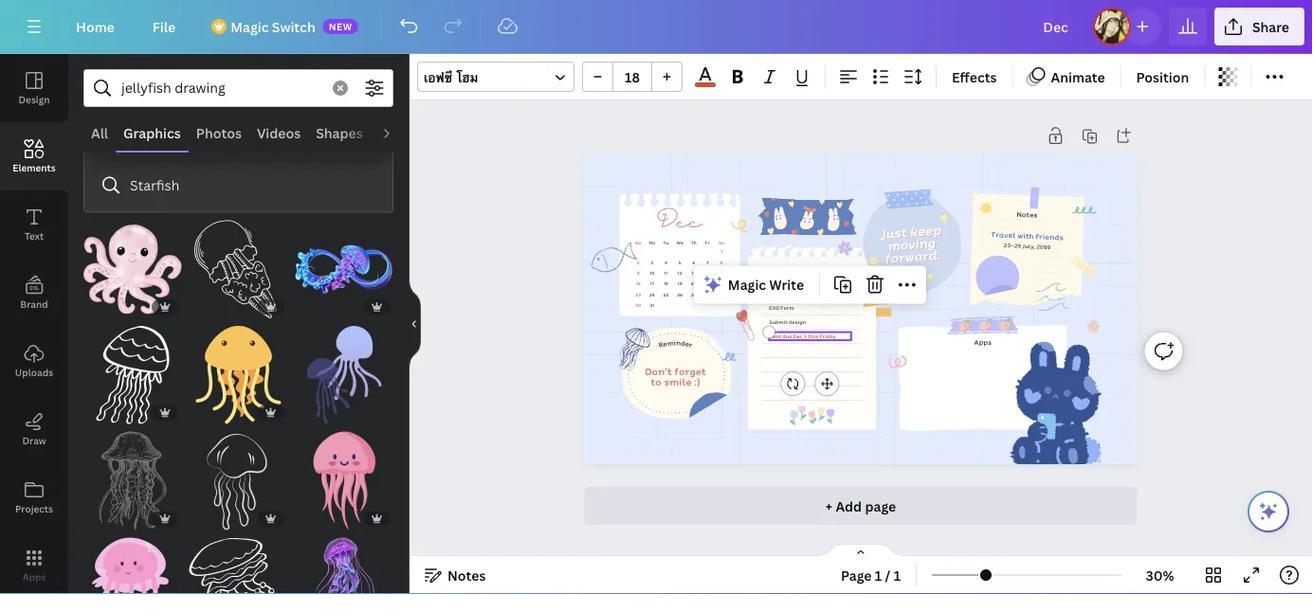 Task type: locate. For each thing, give the bounding box(es) containing it.
1 vertical spatial 29
[[719, 291, 724, 298]]

friends
[[1035, 231, 1064, 243]]

projects
[[15, 502, 53, 515]]

6
[[692, 259, 695, 266]]

30
[[635, 302, 641, 309]]

magic inside magic write button
[[728, 276, 766, 294]]

starfish
[[130, 176, 179, 194]]

magic switch
[[231, 18, 315, 36]]

1 right /
[[894, 566, 901, 584]]

magic write
[[728, 276, 804, 294]]

to
[[793, 265, 802, 275]]

photos
[[196, 124, 242, 142]]

0 vertical spatial to
[[785, 290, 791, 297]]

27
[[691, 291, 696, 298]]

fish doodle line art. sea life decoration.hand drawn fish. fish chalk line art. image
[[587, 239, 639, 278]]

starfish button
[[92, 166, 385, 204]]

1 horizontal spatial to
[[785, 290, 791, 297]]

dec left the 1,
[[793, 333, 803, 340]]

yellow jellyfish illustration image
[[189, 326, 288, 424]]

/
[[885, 566, 891, 584]]

0 horizontal spatial notes
[[447, 566, 486, 584]]

30% button
[[1129, 560, 1191, 591]]

design
[[789, 318, 806, 326]]

1 vertical spatial magic
[[728, 276, 766, 294]]

e right n at the right bottom
[[684, 338, 690, 350]]

canva assistant image
[[1257, 501, 1280, 523]]

เอฟซี โฮม
[[424, 68, 478, 86]]

1
[[720, 248, 722, 255], [875, 566, 882, 584], [894, 566, 901, 584]]

29 inside 10 24 3 17 31 tu 11 25 4 18 we 12 26 5 19 th 13 27 6 20 fr 14 28 7 21 sa 1 15 29 8 22
[[719, 291, 724, 298]]

list
[[92, 90, 385, 204]]

su 9 23 2 16 30 mo
[[635, 239, 655, 309]]

e left i in the right bottom of the page
[[662, 338, 668, 349]]

list containing seahorse
[[92, 90, 385, 204]]

1 horizontal spatial 29
[[1014, 241, 1021, 250]]

i
[[674, 337, 676, 348]]

tu
[[663, 239, 669, 246]]

เอฟซี โฮม button
[[417, 62, 575, 92]]

1 vertical spatial apps
[[22, 571, 46, 584]]

+ add page button
[[584, 487, 1137, 525]]

to inside don't forget to smile :)
[[651, 374, 662, 389]]

shapes
[[316, 124, 363, 142]]

page
[[865, 497, 896, 515]]

smile
[[664, 374, 692, 389]]

0 horizontal spatial apps
[[22, 571, 46, 584]]

file
[[152, 18, 176, 36]]

position button
[[1129, 62, 1197, 92]]

1 down the "sa"
[[720, 248, 722, 255]]

projects button
[[0, 464, 68, 532]]

magic
[[231, 18, 269, 36], [728, 276, 766, 294]]

1 horizontal spatial notes
[[1017, 209, 1038, 220]]

0 vertical spatial magic
[[231, 18, 269, 36]]

29 left july,
[[1014, 241, 1021, 250]]

m
[[667, 337, 674, 349]]

videos
[[257, 124, 301, 142]]

submit design rent due dec 1, this friday
[[769, 318, 836, 340]]

cute jellyfish illustration image
[[83, 538, 182, 594]]

:)
[[694, 374, 700, 389]]

26
[[677, 291, 683, 298]]

add
[[836, 497, 862, 515]]

to
[[785, 290, 791, 297], [651, 374, 662, 389]]

uploads
[[15, 366, 53, 379]]

r
[[688, 339, 694, 350]]

1 vertical spatial notes
[[447, 566, 486, 584]]

0 horizontal spatial to
[[651, 374, 662, 389]]

0 vertical spatial notes
[[1017, 209, 1038, 220]]

22
[[719, 280, 724, 287]]

all
[[91, 124, 108, 142]]

18
[[664, 280, 668, 287]]

#e44533 image
[[695, 83, 716, 87]]

eod
[[769, 304, 779, 312]]

31
[[650, 302, 654, 309]]

apps
[[974, 337, 992, 348], [22, 571, 46, 584]]

n
[[676, 337, 681, 348]]

3
[[651, 259, 653, 266]]

– – number field
[[619, 68, 646, 86]]

form
[[781, 304, 794, 312]]

29 down 22
[[719, 291, 724, 298]]

dec inside submit design rent due dec 1, this friday
[[793, 333, 803, 340]]

0 vertical spatial 29
[[1014, 241, 1021, 250]]

1 horizontal spatial e
[[684, 338, 690, 350]]

magic inside the main menu bar
[[231, 18, 269, 36]]

29
[[1014, 241, 1021, 250], [719, 291, 724, 298]]

apply to schools! eod form
[[769, 290, 814, 312]]

25
[[663, 291, 669, 298]]

0 horizontal spatial magic
[[231, 18, 269, 36]]

1,
[[804, 333, 807, 340]]

to right apply
[[785, 290, 791, 297]]

all button
[[83, 115, 116, 151]]

file button
[[137, 8, 191, 46]]

side panel tab list
[[0, 54, 68, 594]]

to left "smile"
[[651, 374, 662, 389]]

just
[[879, 223, 907, 243]]

e
[[662, 338, 668, 349], [684, 338, 690, 350]]

1 left /
[[875, 566, 882, 584]]

group
[[582, 62, 683, 92], [83, 209, 182, 319], [189, 209, 288, 319], [295, 209, 393, 319], [83, 315, 182, 424], [189, 315, 288, 424], [295, 315, 393, 424], [83, 421, 182, 530], [189, 421, 288, 530], [295, 421, 393, 530], [83, 526, 182, 594], [189, 526, 288, 594], [295, 526, 393, 594]]

magic left switch
[[231, 18, 269, 36]]

notes
[[1017, 209, 1038, 220], [447, 566, 486, 584]]

magic for magic write
[[728, 276, 766, 294]]

squid sea animal cute doodle image
[[83, 220, 182, 319]]

shapes button
[[308, 115, 370, 151]]

magic right 22
[[728, 276, 766, 294]]

new
[[329, 20, 352, 33]]

0 horizontal spatial e
[[662, 338, 668, 349]]

list
[[814, 265, 826, 275]]

0 horizontal spatial dec
[[657, 210, 703, 237]]

medusa hand drawn jellyfish isolated sea creature image
[[83, 432, 182, 530]]

0 horizontal spatial 1
[[720, 248, 722, 255]]

#e44533 image
[[695, 83, 716, 87]]

2099
[[1036, 242, 1051, 251]]

draw button
[[0, 395, 68, 464]]

13
[[691, 270, 696, 277]]

th
[[691, 239, 696, 246]]

1 horizontal spatial dec
[[793, 333, 803, 340]]

1 vertical spatial dec
[[793, 333, 803, 340]]

show pages image
[[815, 543, 906, 558]]

1 horizontal spatial magic
[[728, 276, 766, 294]]

1 vertical spatial to
[[651, 374, 662, 389]]

0 vertical spatial apps
[[974, 337, 992, 348]]

design
[[18, 93, 50, 106]]

graphics
[[123, 124, 181, 142]]

we
[[676, 239, 683, 246]]

page
[[841, 566, 872, 584]]

mo
[[649, 239, 655, 246]]

0 horizontal spatial 29
[[719, 291, 724, 298]]

dec up we
[[657, 210, 703, 237]]



Task type: describe. For each thing, give the bounding box(es) containing it.
seahorse button
[[92, 128, 385, 166]]

เอฟซี
[[424, 68, 452, 86]]

do
[[803, 265, 812, 275]]

2 horizontal spatial 1
[[894, 566, 901, 584]]

home
[[76, 18, 114, 36]]

share
[[1252, 18, 1289, 36]]

schools!
[[792, 290, 814, 297]]

main menu bar
[[0, 0, 1312, 54]]

14
[[705, 270, 710, 277]]

apply
[[769, 290, 784, 297]]

8
[[720, 259, 723, 266]]

11
[[664, 270, 668, 277]]

don't
[[645, 364, 672, 379]]

risograph cute jellyfish image
[[295, 326, 393, 424]]

2 e from the left
[[684, 338, 690, 350]]

to inside apply to schools! eod form
[[785, 290, 791, 297]]

sa
[[719, 239, 724, 246]]

21
[[705, 280, 710, 287]]

28
[[705, 291, 710, 298]]

audio button
[[370, 115, 424, 151]]

brand
[[20, 298, 48, 310]]

10
[[650, 270, 655, 277]]

animate button
[[1021, 62, 1113, 92]]

17
[[650, 280, 654, 287]]

12
[[677, 270, 682, 277]]

keep
[[909, 220, 941, 241]]

text
[[25, 229, 44, 242]]

29 inside "travel with friends 23-29 july, 2099"
[[1014, 241, 1021, 250]]

hide image
[[409, 279, 421, 370]]

+ add page
[[826, 497, 896, 515]]

cute jellyfish icon image
[[295, 432, 393, 530]]

15
[[719, 270, 724, 277]]

forget
[[674, 364, 706, 379]]

5
[[678, 259, 681, 266]]

23
[[635, 291, 641, 298]]

don't forget to smile :)
[[645, 364, 706, 389]]

elements
[[13, 161, 56, 174]]

write
[[769, 276, 804, 294]]

infinity with glowing jellyfish image
[[295, 220, 393, 319]]

Design title text field
[[1028, 8, 1085, 46]]

9
[[637, 270, 640, 277]]

effects
[[952, 68, 997, 86]]

1 e from the left
[[662, 338, 668, 349]]

10 24 3 17 31 tu 11 25 4 18 we 12 26 5 19 th 13 27 6 20 fr 14 28 7 21 sa 1 15 29 8 22
[[649, 239, 724, 309]]

su
[[635, 239, 641, 246]]

this
[[808, 333, 818, 340]]

graphics button
[[116, 115, 188, 151]]

elements button
[[0, 122, 68, 191]]

24
[[649, 291, 655, 298]]

apps inside button
[[22, 571, 46, 584]]

effects button
[[944, 62, 1004, 92]]

20
[[691, 280, 697, 287]]

submit
[[769, 318, 788, 326]]

july,
[[1022, 242, 1035, 251]]

share button
[[1214, 8, 1305, 46]]

moving
[[887, 233, 935, 255]]

1 horizontal spatial apps
[[974, 337, 992, 348]]

16
[[636, 280, 641, 287]]

0 vertical spatial dec
[[657, 210, 703, 237]]

1 horizontal spatial 1
[[875, 566, 882, 584]]

notes inside button
[[447, 566, 486, 584]]

brand button
[[0, 259, 68, 327]]

jellyfish doodle line art image
[[606, 325, 657, 376]]

fr
[[705, 239, 710, 246]]

4
[[665, 259, 667, 266]]

r e m i n d e r
[[657, 337, 694, 350]]

audio
[[378, 124, 416, 142]]

travel
[[991, 228, 1016, 241]]

seahorse
[[130, 138, 189, 156]]

โฮม
[[456, 68, 478, 86]]

due
[[782, 333, 792, 340]]

forward.
[[884, 245, 940, 268]]

23-
[[1003, 241, 1014, 250]]

rent
[[769, 333, 781, 340]]

draw
[[22, 434, 46, 447]]

Search elements search field
[[121, 70, 321, 106]]

with
[[1017, 230, 1034, 242]]

uploads button
[[0, 327, 68, 395]]

2
[[637, 259, 640, 266]]

sea wave linear image
[[1036, 283, 1069, 311]]

notes button
[[417, 560, 493, 591]]

19
[[677, 280, 682, 287]]

30%
[[1146, 566, 1174, 584]]

cute pastel hand drawn doodle line image
[[730, 215, 754, 237]]

d
[[680, 338, 686, 349]]

1 inside 10 24 3 17 31 tu 11 25 4 18 we 12 26 5 19 th 13 27 6 20 fr 14 28 7 21 sa 1 15 29 8 22
[[720, 248, 722, 255]]

to do list
[[793, 265, 826, 275]]

pink jellyfish image
[[295, 538, 393, 594]]

position
[[1136, 68, 1189, 86]]

r
[[657, 339, 664, 350]]

magic for magic switch
[[231, 18, 269, 36]]

videos button
[[249, 115, 308, 151]]

+
[[826, 497, 832, 515]]



Task type: vqa. For each thing, say whether or not it's contained in the screenshot.
Photos 'link'
no



